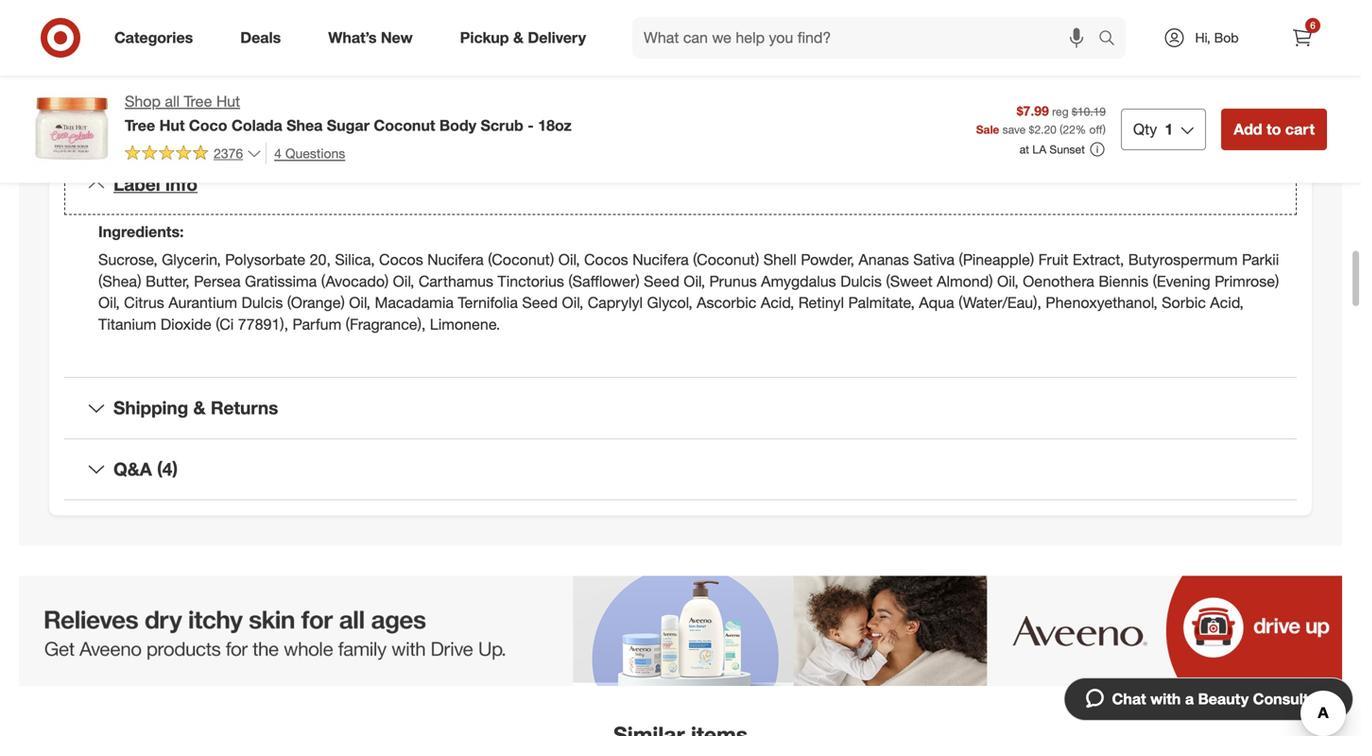 Task type: locate. For each thing, give the bounding box(es) containing it.
if the item details above aren't accurate or complete, we want to know about it.
[[113, 109, 579, 126]]

tree right 'all'
[[184, 92, 212, 111]]

2 cocos from the left
[[584, 251, 628, 269]]

(coconut)
[[488, 251, 554, 269], [693, 251, 759, 269]]

1 nucifera from the left
[[427, 251, 484, 269]]

0 horizontal spatial nucifera
[[427, 251, 484, 269]]

1 vertical spatial tree
[[125, 116, 155, 135]]

(pineapple)
[[959, 251, 1034, 269]]

ingredients: sucrose, glycerin, polysorbate 20, silica, cocos nucifera (coconut) oil, cocos nucifera (coconut) shell powder, ananas sativa (pineapple) fruit extract, butyrospermum parkii (shea) butter, persea gratissima (avocado) oil, carthamus tinctorius (safflower) seed oil, prunus amygdalus dulcis (sweet almond) oil, oenothera biennis (evening primrose) oil, citrus aurantium dulcis (orange) oil, macadamia ternifolia seed oil, caprylyl glycol, ascorbic acid, retinyl palmitate, aqua (water/eau), phenoxyethanol, sorbic acid, titanium dioxide (ci 77891), parfum (fragrance), limonene.
[[98, 223, 1280, 334]]

fruit
[[1039, 251, 1069, 269]]

hut
[[216, 92, 240, 111], [159, 116, 185, 135]]

oil, up (safflower)
[[559, 251, 580, 269]]

label info
[[113, 174, 198, 195]]

ternifolia
[[458, 294, 518, 312]]

coconut
[[374, 116, 435, 135]]

1 horizontal spatial acid,
[[1210, 294, 1244, 312]]

origin :
[[113, 48, 159, 64]]

0 vertical spatial &
[[513, 28, 524, 47]]

:
[[152, 48, 155, 64]]

1 (coconut) from the left
[[488, 251, 554, 269]]

%
[[1076, 122, 1086, 136]]

polysorbate
[[225, 251, 306, 269]]

accurate
[[295, 109, 346, 126]]

0 horizontal spatial (coconut)
[[488, 251, 554, 269]]

)
[[1103, 122, 1106, 136]]

1 horizontal spatial to
[[1267, 120, 1281, 138]]

reg
[[1052, 104, 1069, 119]]

0 horizontal spatial seed
[[522, 294, 558, 312]]

cocos up (safflower)
[[584, 251, 628, 269]]

off
[[1090, 122, 1103, 136]]

& inside dropdown button
[[193, 397, 206, 419]]

1 vertical spatial dulcis
[[242, 294, 283, 312]]

nucifera up carthamus
[[427, 251, 484, 269]]

1 cocos from the left
[[379, 251, 423, 269]]

0 vertical spatial seed
[[644, 272, 680, 291]]

seed up glycol,
[[644, 272, 680, 291]]

coco
[[189, 116, 227, 135]]

beauty
[[1198, 690, 1249, 709]]

the
[[124, 109, 143, 126]]

returns
[[211, 397, 278, 419]]

dioxide
[[161, 315, 212, 334]]

1 acid, from the left
[[761, 294, 795, 312]]

almond)
[[937, 272, 993, 291]]

gratissima
[[245, 272, 317, 291]]

1 horizontal spatial dulcis
[[841, 272, 882, 291]]

seed
[[644, 272, 680, 291], [522, 294, 558, 312]]

18oz
[[538, 116, 572, 135]]

1 horizontal spatial cocos
[[584, 251, 628, 269]]

ananas
[[859, 251, 909, 269]]

tinctorius
[[498, 272, 564, 291]]

chat
[[1112, 690, 1147, 709]]

categories link
[[98, 17, 217, 59]]

(coconut) up prunus
[[693, 251, 759, 269]]

shipping
[[113, 397, 188, 419]]

1 horizontal spatial nucifera
[[633, 251, 689, 269]]

6 link
[[1282, 17, 1324, 59]]

0 vertical spatial tree
[[184, 92, 212, 111]]

cocos up macadamia at the left of the page
[[379, 251, 423, 269]]

dulcis up 77891),
[[242, 294, 283, 312]]

to
[[480, 109, 492, 126], [1267, 120, 1281, 138]]

item
[[147, 109, 173, 126]]

1 vertical spatial seed
[[522, 294, 558, 312]]

add
[[1234, 120, 1263, 138]]

oil, up macadamia at the left of the page
[[393, 272, 414, 291]]

add to cart
[[1234, 120, 1315, 138]]

1 horizontal spatial &
[[513, 28, 524, 47]]

0 horizontal spatial cocos
[[379, 251, 423, 269]]

amygdalus
[[761, 272, 836, 291]]

tree down shop
[[125, 116, 155, 135]]

tree
[[184, 92, 212, 111], [125, 116, 155, 135]]

a
[[1185, 690, 1194, 709]]

4 questions
[[274, 145, 345, 162]]

label info button
[[64, 155, 1297, 215]]

new
[[381, 28, 413, 47]]

dulcis up palmitate,
[[841, 272, 882, 291]]

0 horizontal spatial acid,
[[761, 294, 795, 312]]

22
[[1063, 122, 1076, 136]]

shell
[[764, 251, 797, 269]]

& right pickup
[[513, 28, 524, 47]]

1 vertical spatial &
[[193, 397, 206, 419]]

nucifera up glycol,
[[633, 251, 689, 269]]

& left "returns"
[[193, 397, 206, 419]]

1 horizontal spatial tree
[[184, 92, 212, 111]]

acid, down 'amygdalus'
[[761, 294, 795, 312]]

qty 1
[[1134, 120, 1174, 138]]

hut up coco
[[216, 92, 240, 111]]

shop all tree hut tree hut coco colada shea sugar coconut body scrub - 18oz
[[125, 92, 572, 135]]

what's new link
[[312, 17, 436, 59]]

1 vertical spatial hut
[[159, 116, 185, 135]]

with
[[1151, 690, 1181, 709]]

0 horizontal spatial &
[[193, 397, 206, 419]]

0 vertical spatial hut
[[216, 92, 240, 111]]

to right add
[[1267, 120, 1281, 138]]

palmitate,
[[849, 294, 915, 312]]

sugar
[[327, 116, 370, 135]]

1 horizontal spatial (coconut)
[[693, 251, 759, 269]]

about
[[531, 109, 565, 126]]

(water/eau),
[[959, 294, 1042, 312]]

q&a
[[113, 458, 152, 480]]

hi,
[[1196, 29, 1211, 46]]

acid, down primrose)
[[1210, 294, 1244, 312]]

acid,
[[761, 294, 795, 312], [1210, 294, 1244, 312]]

seed down tinctorius
[[522, 294, 558, 312]]

(coconut) up tinctorius
[[488, 251, 554, 269]]

0 vertical spatial dulcis
[[841, 272, 882, 291]]

we
[[428, 109, 445, 126]]

parfum
[[293, 315, 342, 334]]

(ci
[[216, 315, 234, 334]]

sorbic
[[1162, 294, 1206, 312]]

pickup & delivery link
[[444, 17, 610, 59]]

scrub
[[481, 116, 524, 135]]

know
[[496, 109, 527, 126]]

0 horizontal spatial hut
[[159, 116, 185, 135]]

nucifera
[[427, 251, 484, 269], [633, 251, 689, 269]]

details
[[176, 109, 215, 126]]

1
[[1165, 120, 1174, 138]]

1 horizontal spatial seed
[[644, 272, 680, 291]]

prunus
[[710, 272, 757, 291]]

to right want
[[480, 109, 492, 126]]

silica,
[[335, 251, 375, 269]]

hut down 'all'
[[159, 116, 185, 135]]



Task type: describe. For each thing, give the bounding box(es) containing it.
glycerin,
[[162, 251, 221, 269]]

advertisement region
[[19, 576, 1343, 687]]

q&a (4)
[[113, 458, 178, 480]]

glycol,
[[647, 294, 693, 312]]

consultant
[[1253, 690, 1332, 709]]

shea
[[287, 116, 323, 135]]

2 acid, from the left
[[1210, 294, 1244, 312]]

2 (coconut) from the left
[[693, 251, 759, 269]]

oil, down (shea)
[[98, 294, 120, 312]]

cart
[[1286, 120, 1315, 138]]

powder,
[[801, 251, 855, 269]]

persea
[[194, 272, 241, 291]]

2376 link
[[125, 143, 262, 166]]

sponsored region
[[19, 576, 1343, 737]]

want
[[448, 109, 477, 126]]

pickup & delivery
[[460, 28, 586, 47]]

& for pickup
[[513, 28, 524, 47]]

2 nucifera from the left
[[633, 251, 689, 269]]

oil, up (water/eau),
[[997, 272, 1019, 291]]

parkii
[[1242, 251, 1279, 269]]

aren't
[[259, 109, 291, 126]]

categories
[[114, 28, 193, 47]]

oil, down (safflower)
[[562, 294, 584, 312]]

2376
[[214, 145, 243, 161]]

above
[[219, 109, 255, 126]]

4 questions link
[[266, 143, 345, 164]]

(
[[1060, 122, 1063, 136]]

caprylyl
[[588, 294, 643, 312]]

if
[[113, 109, 121, 126]]

label
[[113, 174, 160, 195]]

origin
[[113, 48, 152, 64]]

aurantium
[[169, 294, 237, 312]]

image of tree hut coco colada shea sugar coconut body scrub - 18oz image
[[34, 91, 110, 166]]

0 horizontal spatial tree
[[125, 116, 155, 135]]

(shea)
[[98, 272, 141, 291]]

sucrose,
[[98, 251, 158, 269]]

aqua
[[919, 294, 955, 312]]

qty
[[1134, 120, 1158, 138]]

oenothera
[[1023, 272, 1095, 291]]

sponsored
[[1287, 688, 1343, 702]]

la
[[1033, 142, 1047, 156]]

oil, up glycol,
[[684, 272, 705, 291]]

shop
[[125, 92, 161, 111]]

chat with a beauty consultant button
[[1064, 678, 1354, 721]]

ingredients:
[[98, 223, 184, 241]]

What can we help you find? suggestions appear below search field
[[633, 17, 1103, 59]]

sale
[[976, 122, 1000, 136]]

butyrospermum
[[1129, 251, 1238, 269]]

delivery
[[528, 28, 586, 47]]

to inside button
[[1267, 120, 1281, 138]]

sativa
[[914, 251, 955, 269]]

retinyl
[[799, 294, 844, 312]]

extract,
[[1073, 251, 1124, 269]]

pickup
[[460, 28, 509, 47]]

oil, down (avocado)
[[349, 294, 371, 312]]

(avocado)
[[321, 272, 389, 291]]

1 horizontal spatial hut
[[216, 92, 240, 111]]

(sweet
[[886, 272, 933, 291]]

macadamia
[[375, 294, 454, 312]]

body
[[440, 116, 477, 135]]

$
[[1029, 122, 1035, 136]]

4
[[274, 145, 282, 162]]

all
[[165, 92, 180, 111]]

0 horizontal spatial to
[[480, 109, 492, 126]]

2.20
[[1035, 122, 1057, 136]]

info
[[165, 174, 198, 195]]

chat with a beauty consultant
[[1112, 690, 1332, 709]]

6
[[1311, 19, 1316, 31]]

complete,
[[366, 109, 424, 126]]

carthamus
[[419, 272, 494, 291]]

save
[[1003, 122, 1026, 136]]

$10.19
[[1072, 104, 1106, 119]]

questions
[[285, 145, 345, 162]]

-
[[528, 116, 534, 135]]

(4)
[[157, 458, 178, 480]]

shipping & returns button
[[64, 378, 1297, 438]]

& for shipping
[[193, 397, 206, 419]]

at
[[1020, 142, 1030, 156]]

primrose)
[[1215, 272, 1280, 291]]

what's
[[328, 28, 377, 47]]

at la sunset
[[1020, 142, 1085, 156]]

shipping & returns
[[113, 397, 278, 419]]

butter,
[[146, 272, 190, 291]]

add to cart button
[[1222, 109, 1327, 150]]

deals
[[240, 28, 281, 47]]

0 horizontal spatial dulcis
[[242, 294, 283, 312]]

ascorbic
[[697, 294, 757, 312]]

limonene.
[[430, 315, 500, 334]]

deals link
[[224, 17, 305, 59]]

$7.99
[[1017, 103, 1049, 119]]



Task type: vqa. For each thing, say whether or not it's contained in the screenshot.
christmas costumes link
no



